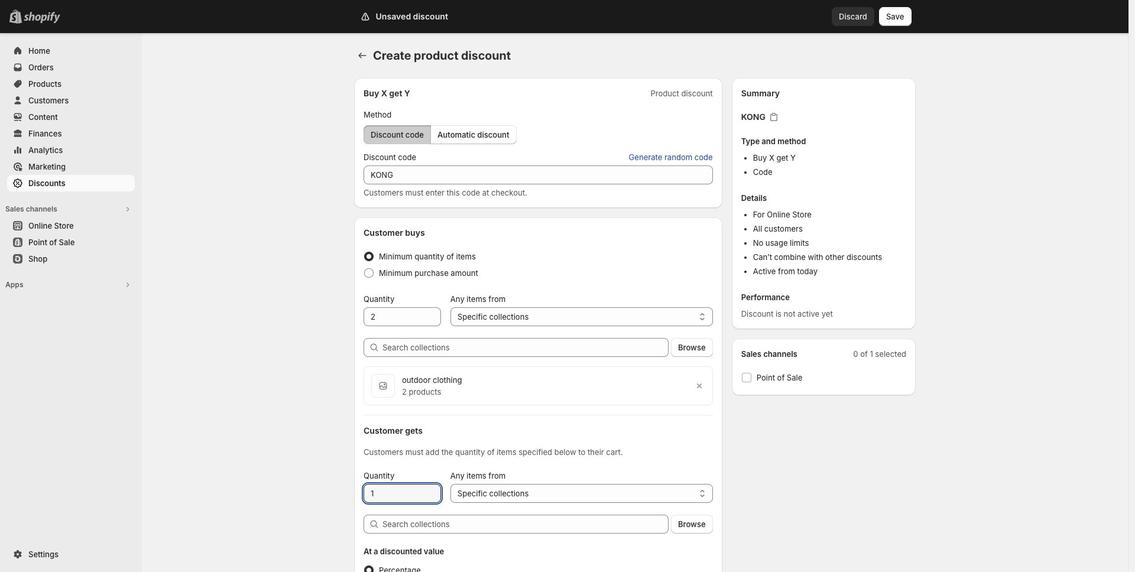 Task type: vqa. For each thing, say whether or not it's contained in the screenshot.
Shopify image
yes



Task type: locate. For each thing, give the bounding box(es) containing it.
None text field
[[364, 307, 441, 326], [364, 484, 441, 503], [364, 307, 441, 326], [364, 484, 441, 503]]

Search collections text field
[[383, 338, 669, 357], [383, 515, 669, 534]]

0 vertical spatial search collections text field
[[383, 338, 669, 357]]

None text field
[[364, 166, 713, 184]]

1 vertical spatial search collections text field
[[383, 515, 669, 534]]

1 search collections text field from the top
[[383, 338, 669, 357]]

2 search collections text field from the top
[[383, 515, 669, 534]]



Task type: describe. For each thing, give the bounding box(es) containing it.
shopify image
[[24, 12, 60, 24]]



